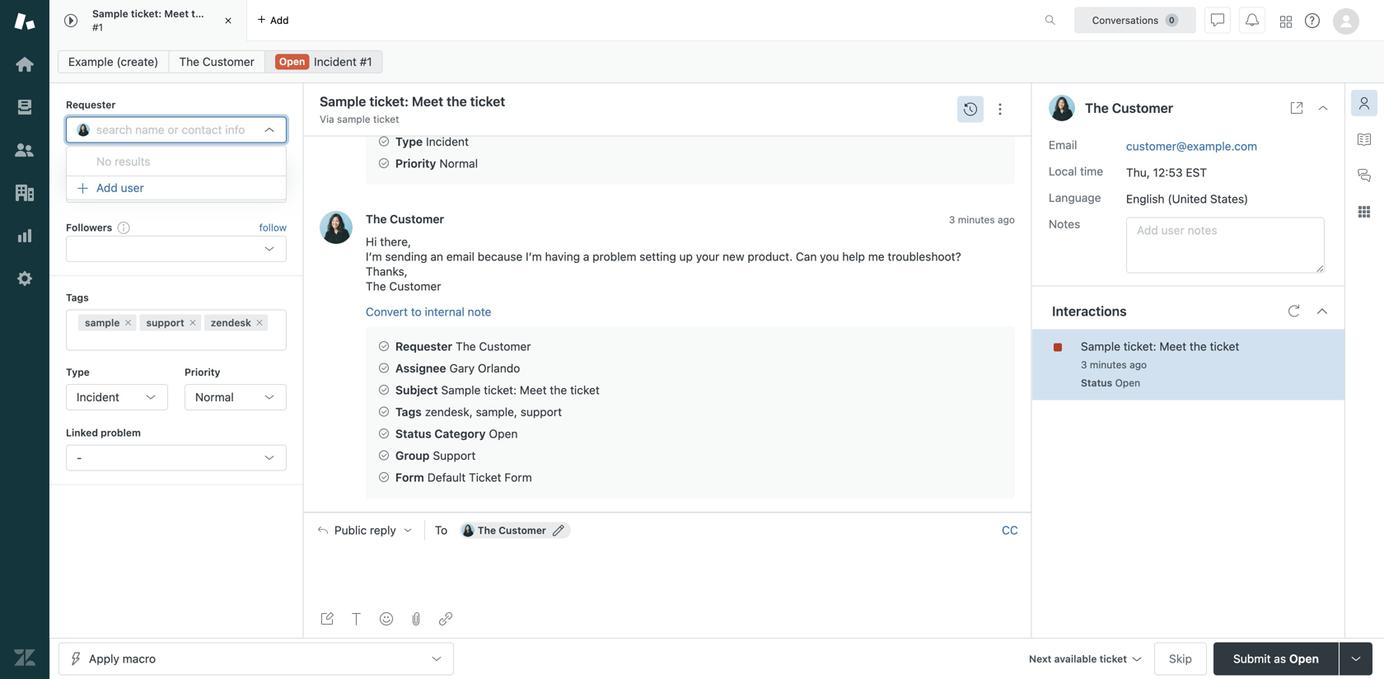 Task type: describe. For each thing, give the bounding box(es) containing it.
ticket: for sample ticket: meet the ticket #1
[[131, 8, 162, 19]]

group support
[[396, 449, 476, 463]]

zendesk
[[211, 317, 251, 329]]

normal button
[[185, 384, 287, 411]]

-
[[77, 451, 82, 464]]

conversationlabel log
[[303, 84, 1032, 512]]

the inside conversationlabel log
[[550, 384, 567, 397]]

add
[[270, 14, 289, 26]]

customer up customer@example.com at the top right of page
[[1113, 100, 1174, 116]]

take
[[258, 159, 278, 170]]

customer left edit user image
[[499, 525, 546, 536]]

ticket
[[469, 471, 502, 485]]

sample,
[[476, 405, 518, 419]]

add attachment image
[[410, 613, 423, 626]]

organizations image
[[14, 182, 35, 204]]

zendesk image
[[14, 647, 35, 669]]

the up gary
[[456, 340, 476, 353]]

there,
[[380, 235, 411, 248]]

zendesk,
[[425, 405, 473, 419]]

notifications image
[[1246, 14, 1260, 27]]

#1 inside 'secondary' element
[[360, 55, 372, 68]]

hi
[[366, 235, 377, 248]]

zendesk products image
[[1281, 16, 1293, 28]]

linked problem
[[66, 427, 141, 439]]

local time
[[1049, 165, 1104, 178]]

type incident
[[396, 135, 469, 148]]

zendesk support image
[[14, 11, 35, 32]]

meet for sample ticket: meet the ticket 3 minutes ago status open
[[1160, 340, 1187, 353]]

the for sample ticket: meet the ticket 3 minutes ago status open
[[1190, 340, 1208, 353]]

public reply
[[335, 524, 396, 537]]

status inside the sample ticket: meet the ticket 3 minutes ago status open
[[1082, 377, 1113, 389]]

add button
[[247, 0, 299, 40]]

customer@example.com image
[[461, 524, 475, 537]]

new
[[723, 250, 745, 263]]

troubleshoot?
[[888, 250, 962, 263]]

a
[[584, 250, 590, 263]]

views image
[[14, 96, 35, 118]]

remove image for support
[[188, 318, 198, 328]]

thu, 12:53 est
[[1127, 166, 1208, 179]]

requester for requester
[[66, 99, 116, 110]]

orlando
[[478, 362, 520, 375]]

states)
[[1211, 192, 1249, 206]]

3 minutes ago text field inside conversationlabel log
[[950, 214, 1016, 225]]

notes
[[1049, 217, 1081, 231]]

note
[[468, 305, 492, 319]]

est
[[1187, 166, 1208, 179]]

add
[[96, 181, 118, 195]]

Requester field
[[96, 122, 256, 137]]

incident inside conversationlabel log
[[426, 135, 469, 148]]

conversations button
[[1075, 7, 1197, 33]]

default
[[428, 471, 466, 485]]

requester the customer
[[396, 340, 531, 353]]

available
[[1055, 653, 1098, 665]]

0 vertical spatial support
[[146, 317, 184, 329]]

priority for priority normal
[[396, 157, 436, 170]]

button displays agent's chat status as invisible. image
[[1212, 14, 1225, 27]]

ticket inside next available ticket popup button
[[1100, 653, 1128, 665]]

sample ticket: meet the ticket 3 minutes ago status open
[[1082, 340, 1240, 389]]

language
[[1049, 191, 1102, 204]]

time
[[1081, 165, 1104, 178]]

Subject field
[[317, 92, 953, 111]]

12:53
[[1154, 166, 1184, 179]]

admin image
[[14, 268, 35, 289]]

product.
[[748, 250, 793, 263]]

category
[[435, 427, 486, 441]]

#1 inside the sample ticket: meet the ticket #1
[[92, 21, 103, 33]]

sample ticket: meet the ticket #1
[[92, 8, 237, 33]]

to
[[411, 305, 422, 319]]

support
[[433, 449, 476, 463]]

tags zendesk, sample, support
[[396, 405, 562, 419]]

ago inside the sample ticket: meet the ticket 3 minutes ago status open
[[1130, 359, 1148, 371]]

incident #1
[[314, 55, 372, 68]]

the customer inside conversationlabel log
[[366, 212, 444, 226]]

subject sample ticket: meet the ticket
[[396, 384, 600, 397]]

submit
[[1234, 652, 1272, 666]]

customer up orlando
[[479, 340, 531, 353]]

normal inside popup button
[[195, 390, 234, 404]]

requester for requester the customer
[[396, 340, 453, 353]]

to
[[435, 524, 448, 537]]

because
[[478, 250, 523, 263]]

insert emojis image
[[380, 613, 393, 626]]

customers image
[[14, 139, 35, 161]]

as
[[1275, 652, 1287, 666]]

next available ticket
[[1030, 653, 1128, 665]]

an
[[431, 250, 444, 263]]

next
[[1030, 653, 1052, 665]]

get help image
[[1306, 13, 1321, 28]]

draft mode image
[[321, 613, 334, 626]]

status category open
[[396, 427, 518, 441]]

remove image for zendesk
[[255, 318, 265, 328]]

apply macro
[[89, 652, 156, 666]]

the up hi
[[366, 212, 387, 226]]

thanks,
[[366, 265, 408, 278]]

avatar image
[[320, 211, 353, 244]]

the customer up thu,
[[1086, 100, 1174, 116]]

format text image
[[350, 613, 364, 626]]

the inside "hi there, i'm sending an email because i'm having a problem setting up your new product. can you help me troubleshoot? thanks, the customer"
[[366, 279, 386, 293]]

assignee
[[396, 362, 446, 375]]

main element
[[0, 0, 49, 679]]

Add user notes text field
[[1127, 217, 1326, 273]]

get started image
[[14, 54, 35, 75]]

requester element
[[66, 117, 287, 143]]

open inside conversationlabel log
[[489, 427, 518, 441]]

hi there, i'm sending an email because i'm having a problem setting up your new product. can you help me troubleshoot? thanks, the customer
[[366, 235, 962, 293]]

2 i'm from the left
[[526, 250, 542, 263]]

tags for tags
[[66, 292, 89, 304]]

example
[[68, 55, 113, 68]]

help
[[843, 250, 866, 263]]

hide composer image
[[661, 506, 674, 519]]

sample for sample ticket: meet the ticket 3 minutes ago status open
[[1082, 340, 1121, 353]]

follow button
[[259, 220, 287, 235]]

1 form from the left
[[396, 471, 424, 485]]

sample inside conversationlabel log
[[441, 384, 481, 397]]

close image inside tabs tab list
[[220, 12, 237, 29]]

skip button
[[1155, 643, 1208, 676]]

public
[[335, 524, 367, 537]]

3 inside the sample ticket: meet the ticket 3 minutes ago status open
[[1082, 359, 1088, 371]]

cc
[[1003, 524, 1019, 537]]

open right as
[[1290, 652, 1320, 666]]

followers
[[66, 222, 112, 233]]

you
[[820, 250, 840, 263]]

priority normal
[[396, 157, 478, 170]]



Task type: vqa. For each thing, say whether or not it's contained in the screenshot.
Katarzyna associated with Announcing Article editor UI enhancements: Action footer and collapsible article settings panel
no



Task type: locate. For each thing, give the bounding box(es) containing it.
1 vertical spatial sample
[[1082, 340, 1121, 353]]

support right remove icon
[[146, 317, 184, 329]]

3
[[950, 214, 956, 225], [1082, 359, 1088, 371]]

secondary element
[[49, 45, 1385, 78]]

open inside the sample ticket: meet the ticket 3 minutes ago status open
[[1116, 377, 1141, 389]]

sample left remove icon
[[85, 317, 120, 329]]

1 horizontal spatial problem
[[593, 250, 637, 263]]

meet for sample ticket: meet the ticket #1
[[164, 8, 189, 19]]

the customer link down the sample ticket: meet the ticket #1
[[169, 50, 265, 73]]

0 vertical spatial close image
[[220, 12, 237, 29]]

type up incident popup button
[[66, 367, 90, 378]]

sending
[[385, 250, 428, 263]]

type for type incident
[[396, 135, 423, 148]]

results
[[115, 155, 150, 168]]

priority down "type incident"
[[396, 157, 436, 170]]

0 vertical spatial priority
[[396, 157, 436, 170]]

0 horizontal spatial #1
[[92, 21, 103, 33]]

0 horizontal spatial 3 minutes ago text field
[[950, 214, 1016, 225]]

1 horizontal spatial close image
[[1317, 101, 1331, 115]]

3 inside conversationlabel log
[[950, 214, 956, 225]]

i'm down hi
[[366, 250, 382, 263]]

ticket inside the sample ticket: meet the ticket #1
[[210, 8, 237, 19]]

tags right main element
[[66, 292, 89, 304]]

1 vertical spatial meet
[[1160, 340, 1187, 353]]

the customer up 'there,'
[[366, 212, 444, 226]]

conversations
[[1093, 14, 1159, 26]]

1 horizontal spatial ticket:
[[484, 384, 517, 397]]

local
[[1049, 165, 1078, 178]]

ticket: up (create)
[[131, 8, 162, 19]]

incident button
[[66, 384, 168, 411]]

0 horizontal spatial ago
[[998, 214, 1016, 225]]

0 horizontal spatial the customer link
[[169, 50, 265, 73]]

the customer link inside conversationlabel log
[[366, 212, 444, 226]]

open inside 'secondary' element
[[279, 56, 305, 67]]

tags for tags zendesk, sample, support
[[396, 405, 422, 419]]

next available ticket button
[[1022, 643, 1148, 678]]

submit as open
[[1234, 652, 1320, 666]]

1 vertical spatial sample
[[85, 317, 120, 329]]

convert
[[366, 305, 408, 319]]

requester up the assignee
[[396, 340, 453, 353]]

cc button
[[1002, 523, 1019, 538]]

1 vertical spatial tags
[[396, 405, 422, 419]]

incident
[[314, 55, 357, 68], [426, 135, 469, 148], [77, 390, 119, 404]]

0 horizontal spatial sample
[[85, 317, 120, 329]]

open down sample,
[[489, 427, 518, 441]]

1 vertical spatial #1
[[360, 55, 372, 68]]

status up group
[[396, 427, 432, 441]]

remove image left zendesk
[[188, 318, 198, 328]]

ticket: inside conversationlabel log
[[484, 384, 517, 397]]

1 horizontal spatial meet
[[520, 384, 547, 397]]

0 horizontal spatial the
[[191, 8, 207, 19]]

linked
[[66, 427, 98, 439]]

edit user image
[[553, 525, 565, 536]]

#1 up via sample ticket
[[360, 55, 372, 68]]

status
[[1082, 377, 1113, 389], [396, 427, 432, 441]]

remove image right zendesk
[[255, 318, 265, 328]]

having
[[545, 250, 580, 263]]

0 vertical spatial 3 minutes ago text field
[[950, 214, 1016, 225]]

1 vertical spatial status
[[396, 427, 432, 441]]

internal
[[425, 305, 465, 319]]

0 vertical spatial sample
[[92, 8, 128, 19]]

0 vertical spatial status
[[1082, 377, 1113, 389]]

customer
[[203, 55, 255, 68], [1113, 100, 1174, 116], [390, 212, 444, 226], [389, 279, 441, 293], [479, 340, 531, 353], [499, 525, 546, 536]]

skip
[[1170, 652, 1193, 666]]

tags inside conversationlabel log
[[396, 405, 422, 419]]

0 horizontal spatial incident
[[77, 390, 119, 404]]

normal up linked problem element
[[195, 390, 234, 404]]

0 horizontal spatial priority
[[185, 367, 220, 378]]

ticket: down orlando
[[484, 384, 517, 397]]

open
[[279, 56, 305, 67], [1116, 377, 1141, 389], [489, 427, 518, 441], [1290, 652, 1320, 666]]

close image right view more details image
[[1317, 101, 1331, 115]]

3 minutes ago text field down the interactions
[[1082, 359, 1148, 371]]

1 horizontal spatial ago
[[1130, 359, 1148, 371]]

2 horizontal spatial meet
[[1160, 340, 1187, 353]]

0 vertical spatial normal
[[440, 157, 478, 170]]

0 horizontal spatial ticket:
[[131, 8, 162, 19]]

the down thanks,
[[366, 279, 386, 293]]

0 vertical spatial minutes
[[959, 214, 996, 225]]

subject
[[396, 384, 438, 397]]

form right ticket
[[505, 471, 532, 485]]

2 remove image from the left
[[255, 318, 265, 328]]

thu,
[[1127, 166, 1151, 179]]

0 horizontal spatial requester
[[66, 99, 116, 110]]

0 vertical spatial requester
[[66, 99, 116, 110]]

1 horizontal spatial the customer link
[[366, 212, 444, 226]]

0 horizontal spatial status
[[396, 427, 432, 441]]

type
[[396, 135, 423, 148], [66, 367, 90, 378]]

2 vertical spatial ticket:
[[484, 384, 517, 397]]

1 horizontal spatial priority
[[396, 157, 436, 170]]

2 horizontal spatial ticket:
[[1124, 340, 1157, 353]]

status down the interactions
[[1082, 377, 1113, 389]]

priority for priority
[[185, 367, 220, 378]]

the customer link
[[169, 50, 265, 73], [366, 212, 444, 226]]

1 vertical spatial support
[[521, 405, 562, 419]]

1 vertical spatial type
[[66, 367, 90, 378]]

(create)
[[117, 55, 159, 68]]

0 horizontal spatial sample
[[92, 8, 128, 19]]

0 horizontal spatial remove image
[[188, 318, 198, 328]]

your
[[696, 250, 720, 263]]

0 vertical spatial 3
[[950, 214, 956, 225]]

convert to internal note
[[366, 305, 492, 319]]

remove image
[[123, 318, 133, 328]]

status inside conversationlabel log
[[396, 427, 432, 441]]

followers element
[[66, 236, 287, 262]]

0 horizontal spatial i'm
[[366, 250, 382, 263]]

tags down subject
[[396, 405, 422, 419]]

apply
[[89, 652, 119, 666]]

ticket:
[[131, 8, 162, 19], [1124, 340, 1157, 353], [484, 384, 517, 397]]

sample inside the sample ticket: meet the ticket 3 minutes ago status open
[[1082, 340, 1121, 353]]

ticket actions image
[[994, 103, 1007, 116]]

ticket: inside the sample ticket: meet the ticket 3 minutes ago status open
[[1124, 340, 1157, 353]]

2 vertical spatial sample
[[441, 384, 481, 397]]

requester down example
[[66, 99, 116, 110]]

incident up "linked problem"
[[77, 390, 119, 404]]

the inside 'secondary' element
[[179, 55, 200, 68]]

0 horizontal spatial tags
[[66, 292, 89, 304]]

priority
[[396, 157, 436, 170], [185, 367, 220, 378]]

customer inside 'secondary' element
[[203, 55, 255, 68]]

1 horizontal spatial #1
[[360, 55, 372, 68]]

up
[[680, 250, 693, 263]]

form default ticket form
[[396, 471, 532, 485]]

follow
[[259, 222, 287, 233]]

normal inside conversationlabel log
[[440, 157, 478, 170]]

sample down the interactions
[[1082, 340, 1121, 353]]

1 vertical spatial the
[[1190, 340, 1208, 353]]

0 vertical spatial sample
[[337, 113, 371, 125]]

via
[[320, 113, 334, 125]]

setting
[[640, 250, 677, 263]]

meet inside the sample ticket: meet the ticket 3 minutes ago status open
[[1160, 340, 1187, 353]]

3 minutes ago text field
[[950, 214, 1016, 225], [1082, 359, 1148, 371]]

apps image
[[1359, 205, 1372, 218]]

macro
[[123, 652, 156, 666]]

1 horizontal spatial sample
[[441, 384, 481, 397]]

ticket: inside the sample ticket: meet the ticket #1
[[131, 8, 162, 19]]

0 vertical spatial meet
[[164, 8, 189, 19]]

1 horizontal spatial normal
[[440, 157, 478, 170]]

0 horizontal spatial close image
[[220, 12, 237, 29]]

minutes down the interactions
[[1091, 359, 1128, 371]]

customer up to at the top left of the page
[[389, 279, 441, 293]]

1 horizontal spatial 3 minutes ago text field
[[1082, 359, 1148, 371]]

close image
[[220, 12, 237, 29], [1317, 101, 1331, 115]]

it
[[281, 159, 287, 170]]

interactions
[[1053, 303, 1127, 319]]

the for sample ticket: meet the ticket #1
[[191, 8, 207, 19]]

the right customer@example.com image
[[478, 525, 496, 536]]

meet inside the sample ticket: meet the ticket #1
[[164, 8, 189, 19]]

sample
[[337, 113, 371, 125], [85, 317, 120, 329]]

minutes up "troubleshoot?"
[[959, 214, 996, 225]]

incident inside 'secondary' element
[[314, 55, 357, 68]]

example (create)
[[68, 55, 159, 68]]

minutes inside the sample ticket: meet the ticket 3 minutes ago status open
[[1091, 359, 1128, 371]]

1 vertical spatial 3 minutes ago text field
[[1082, 359, 1148, 371]]

form down group
[[396, 471, 424, 485]]

support inside conversationlabel log
[[521, 405, 562, 419]]

ago
[[998, 214, 1016, 225], [1130, 359, 1148, 371]]

2 horizontal spatial incident
[[426, 135, 469, 148]]

via sample ticket
[[320, 113, 399, 125]]

reporting image
[[14, 225, 35, 246]]

add user option
[[66, 176, 287, 200]]

1 horizontal spatial form
[[505, 471, 532, 485]]

reply
[[370, 524, 396, 537]]

2 vertical spatial incident
[[77, 390, 119, 404]]

2 vertical spatial the
[[550, 384, 567, 397]]

1 horizontal spatial tags
[[396, 405, 422, 419]]

the inside the sample ticket: meet the ticket 3 minutes ago status open
[[1190, 340, 1208, 353]]

linked problem element
[[66, 445, 287, 471]]

add link (cmd k) image
[[439, 613, 453, 626]]

sample for sample ticket: meet the ticket #1
[[92, 8, 128, 19]]

#1 up example
[[92, 21, 103, 33]]

1 horizontal spatial type
[[396, 135, 423, 148]]

1 vertical spatial problem
[[101, 427, 141, 439]]

gary
[[450, 362, 475, 375]]

1 vertical spatial ticket:
[[1124, 340, 1157, 353]]

2 horizontal spatial the
[[1190, 340, 1208, 353]]

1 horizontal spatial status
[[1082, 377, 1113, 389]]

0 horizontal spatial form
[[396, 471, 424, 485]]

meet inside conversationlabel log
[[520, 384, 547, 397]]

the inside the sample ticket: meet the ticket #1
[[191, 8, 207, 19]]

ticket
[[210, 8, 237, 19], [373, 113, 399, 125], [1211, 340, 1240, 353], [570, 384, 600, 397], [1100, 653, 1128, 665]]

1 horizontal spatial sample
[[337, 113, 371, 125]]

2 vertical spatial meet
[[520, 384, 547, 397]]

customer context image
[[1359, 96, 1372, 110]]

1 vertical spatial the customer link
[[366, 212, 444, 226]]

priority inside conversationlabel log
[[396, 157, 436, 170]]

can
[[796, 250, 817, 263]]

ticket: for sample ticket: meet the ticket 3 minutes ago status open
[[1124, 340, 1157, 353]]

tab
[[49, 0, 247, 41]]

public reply button
[[303, 513, 424, 548]]

1 remove image from the left
[[188, 318, 198, 328]]

0 horizontal spatial support
[[146, 317, 184, 329]]

1 vertical spatial close image
[[1317, 101, 1331, 115]]

incident for incident
[[77, 390, 119, 404]]

incident up the via
[[314, 55, 357, 68]]

convert to internal note button
[[366, 305, 492, 320]]

customer inside "hi there, i'm sending an email because i'm having a problem setting up your new product. can you help me troubleshoot? thanks, the customer"
[[389, 279, 441, 293]]

close image left 'add' popup button
[[220, 12, 237, 29]]

0 vertical spatial tags
[[66, 292, 89, 304]]

0 horizontal spatial minutes
[[959, 214, 996, 225]]

3 minutes ago
[[950, 214, 1016, 225]]

open down the interactions
[[1116, 377, 1141, 389]]

email
[[447, 250, 475, 263]]

the down the sample ticket: meet the ticket #1
[[179, 55, 200, 68]]

1 horizontal spatial support
[[521, 405, 562, 419]]

sample down gary
[[441, 384, 481, 397]]

1 i'm from the left
[[366, 250, 382, 263]]

events image
[[965, 103, 978, 116]]

1 vertical spatial 3
[[1082, 359, 1088, 371]]

0 horizontal spatial 3
[[950, 214, 956, 225]]

3 minutes ago text field up "troubleshoot?"
[[950, 214, 1016, 225]]

0 vertical spatial problem
[[593, 250, 637, 263]]

form
[[396, 471, 424, 485], [505, 471, 532, 485]]

remove image
[[188, 318, 198, 328], [255, 318, 265, 328]]

type inside conversationlabel log
[[396, 135, 423, 148]]

problem down incident popup button
[[101, 427, 141, 439]]

no results
[[96, 155, 150, 168]]

add user
[[96, 181, 144, 195]]

1 horizontal spatial requester
[[396, 340, 453, 353]]

type for type
[[66, 367, 90, 378]]

take it button
[[258, 156, 287, 173]]

the customer link inside 'secondary' element
[[169, 50, 265, 73]]

1 horizontal spatial minutes
[[1091, 359, 1128, 371]]

priority up normal popup button
[[185, 367, 220, 378]]

english (united states)
[[1127, 192, 1249, 206]]

displays possible ticket submission types image
[[1350, 653, 1364, 666]]

support right sample,
[[521, 405, 562, 419]]

sample right the via
[[337, 113, 371, 125]]

type up priority normal
[[396, 135, 423, 148]]

the
[[191, 8, 207, 19], [1190, 340, 1208, 353], [550, 384, 567, 397]]

2 form from the left
[[505, 471, 532, 485]]

0 vertical spatial ago
[[998, 214, 1016, 225]]

normal down "type incident"
[[440, 157, 478, 170]]

the right user image
[[1086, 100, 1109, 116]]

1 horizontal spatial the
[[550, 384, 567, 397]]

1 horizontal spatial 3
[[1082, 359, 1088, 371]]

the customer down the sample ticket: meet the ticket #1
[[179, 55, 255, 68]]

sample inside the sample ticket: meet the ticket #1
[[92, 8, 128, 19]]

(united
[[1168, 192, 1208, 206]]

3 up "troubleshoot?"
[[950, 214, 956, 225]]

1 vertical spatial ago
[[1130, 359, 1148, 371]]

open down add
[[279, 56, 305, 67]]

problem
[[593, 250, 637, 263], [101, 427, 141, 439]]

ticket inside the sample ticket: meet the ticket 3 minutes ago status open
[[1211, 340, 1240, 353]]

info on adding followers image
[[117, 221, 130, 234]]

requester list box
[[66, 146, 287, 200]]

2 horizontal spatial sample
[[1082, 340, 1121, 353]]

customer down 'add' popup button
[[203, 55, 255, 68]]

customer up 'there,'
[[390, 212, 444, 226]]

0 vertical spatial ticket:
[[131, 8, 162, 19]]

tags
[[66, 292, 89, 304], [396, 405, 422, 419]]

0 vertical spatial the customer link
[[169, 50, 265, 73]]

0 vertical spatial type
[[396, 135, 423, 148]]

support
[[146, 317, 184, 329], [521, 405, 562, 419]]

3 down the interactions
[[1082, 359, 1088, 371]]

view more details image
[[1291, 101, 1304, 115]]

incident inside popup button
[[77, 390, 119, 404]]

tabs tab list
[[49, 0, 1028, 41]]

1 vertical spatial priority
[[185, 367, 220, 378]]

ticket inside conversationlabel log
[[570, 384, 600, 397]]

sample
[[92, 8, 128, 19], [1082, 340, 1121, 353], [441, 384, 481, 397]]

the customer right customer@example.com image
[[478, 525, 546, 536]]

1 vertical spatial incident
[[426, 135, 469, 148]]

0 vertical spatial incident
[[314, 55, 357, 68]]

tab containing sample ticket: meet the ticket
[[49, 0, 247, 41]]

1 vertical spatial requester
[[396, 340, 453, 353]]

me
[[869, 250, 885, 263]]

1 vertical spatial normal
[[195, 390, 234, 404]]

incident up priority normal
[[426, 135, 469, 148]]

0 horizontal spatial meet
[[164, 8, 189, 19]]

ticket: down the interactions
[[1124, 340, 1157, 353]]

1 horizontal spatial incident
[[314, 55, 357, 68]]

problem right a
[[593, 250, 637, 263]]

1 horizontal spatial remove image
[[255, 318, 265, 328]]

problem inside "hi there, i'm sending an email because i'm having a problem setting up your new product. can you help me troubleshoot? thanks, the customer"
[[593, 250, 637, 263]]

email
[[1049, 138, 1078, 152]]

requester inside conversationlabel log
[[396, 340, 453, 353]]

incident for incident #1
[[314, 55, 357, 68]]

sample up "example (create)"
[[92, 8, 128, 19]]

0 vertical spatial the
[[191, 8, 207, 19]]

the customer
[[179, 55, 255, 68], [1086, 100, 1174, 116], [366, 212, 444, 226], [478, 525, 546, 536]]

0 vertical spatial #1
[[92, 21, 103, 33]]

the customer inside 'secondary' element
[[179, 55, 255, 68]]

1 vertical spatial minutes
[[1091, 359, 1128, 371]]

the customer link up 'there,'
[[366, 212, 444, 226]]

i'm left having on the left top of page
[[526, 250, 542, 263]]

0 horizontal spatial problem
[[101, 427, 141, 439]]

ago inside conversationlabel log
[[998, 214, 1016, 225]]

0 horizontal spatial normal
[[195, 390, 234, 404]]

english
[[1127, 192, 1165, 206]]

knowledge image
[[1359, 133, 1372, 146]]

minutes inside conversationlabel log
[[959, 214, 996, 225]]

user image
[[1049, 95, 1076, 121]]

1 horizontal spatial i'm
[[526, 250, 542, 263]]

0 horizontal spatial type
[[66, 367, 90, 378]]



